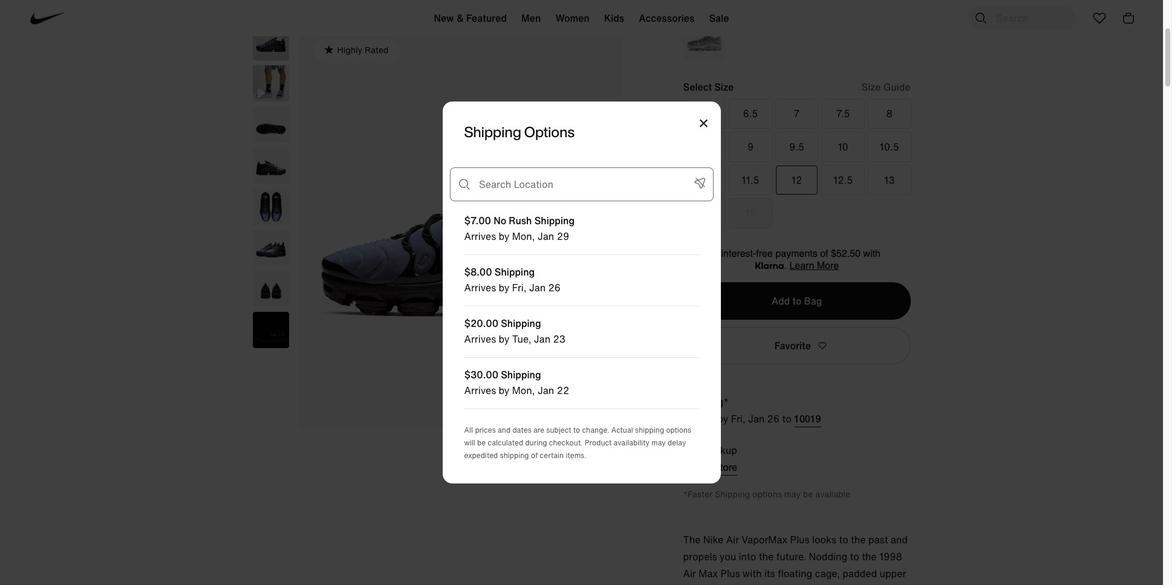 Task type: locate. For each thing, give the bounding box(es) containing it.
arrives inside "$30.00 shipping arrives by mon, jan 22"
[[464, 384, 496, 398]]

to up checkout. at bottom
[[573, 425, 580, 436]]

open search modal image
[[974, 11, 988, 25]]

air up the you at the right bottom of page
[[726, 533, 739, 547]]

0 vertical spatial options
[[666, 425, 692, 436]]

be right will
[[477, 438, 486, 448]]

by inside the $8.00 shipping arrives by fri, jan 26
[[499, 281, 510, 295]]

0 vertical spatial be
[[477, 438, 486, 448]]

arrives inside the $8.00 shipping arrives by fri, jan 26
[[464, 281, 496, 295]]

by inside $20.00 shipping arrives by tue, jan 23
[[499, 332, 510, 347]]

1 vertical spatial mon,
[[512, 384, 535, 398]]

26 inside the $8.00 shipping arrives by fri, jan 26
[[549, 281, 561, 295]]

shipping down tue,
[[501, 368, 541, 382]]

1 horizontal spatial fri,
[[731, 412, 746, 426]]

jan inside the shipping* arrives by fri, jan 26 to 10019
[[748, 412, 765, 426]]

12.5
[[834, 173, 853, 187]]

be left available
[[803, 488, 813, 501]]

1 vertical spatial with
[[743, 567, 762, 581]]

find a store button
[[683, 460, 738, 476]]

may left the delay
[[652, 438, 666, 448]]

1 vertical spatial fri,
[[731, 412, 746, 426]]

0 horizontal spatial air
[[683, 567, 696, 581]]

past
[[869, 533, 888, 547]]

7 nike air vapormax plus men's shoes image from the top
[[253, 312, 289, 348]]

add to bag button
[[683, 282, 911, 320]]

mon, inside "$30.00 shipping arrives by mon, jan 22"
[[512, 384, 535, 398]]

menu bar
[[206, 2, 958, 39]]

2 mon, from the top
[[512, 384, 535, 398]]

29
[[557, 229, 569, 244]]

shipping
[[635, 425, 664, 436], [500, 451, 529, 461]]

0 horizontal spatial 26
[[549, 281, 561, 295]]

0 horizontal spatial size
[[715, 80, 734, 94]]

may left available
[[784, 488, 801, 501]]

with inside 4 interest-free payments of $52.50 with klarna . learn more
[[864, 248, 881, 259]]

1 horizontal spatial may
[[784, 488, 801, 501]]

0 vertical spatial mon,
[[512, 229, 535, 244]]

arrives
[[464, 229, 496, 244], [464, 281, 496, 295], [464, 332, 496, 347], [464, 384, 496, 398], [683, 412, 715, 426]]

air left max
[[683, 567, 696, 581]]

shipping left the options
[[464, 121, 521, 143]]

options inside the all prices and dates are subject to change. actual shipping options will be calculated during checkout. product availability may delay expedited shipping of certain items.
[[666, 425, 692, 436]]

previous image
[[567, 400, 574, 407]]

jan for $30.00 shipping
[[538, 384, 554, 398]]

and up 1998
[[891, 533, 908, 547]]

1 vertical spatial be
[[803, 488, 813, 501]]

dates
[[513, 425, 532, 436]]

be
[[477, 438, 486, 448], [803, 488, 813, 501]]

select size
[[683, 80, 734, 94]]

0 vertical spatial shipping
[[635, 425, 664, 436]]

arrives down $8.00
[[464, 281, 496, 295]]

1 vertical spatial options
[[753, 488, 782, 501]]

0 horizontal spatial and
[[498, 425, 511, 436]]

12
[[792, 173, 802, 187]]

4 nike air vapormax plus men's shoes image from the top
[[253, 189, 289, 225]]

0 vertical spatial may
[[652, 438, 666, 448]]

shipping up tue,
[[501, 316, 541, 331]]

2 size from the left
[[862, 80, 881, 94]]

1 mon, from the top
[[512, 229, 535, 244]]

1 horizontal spatial plus
[[790, 533, 810, 547]]

mon,
[[512, 229, 535, 244], [512, 384, 535, 398]]

2 vertical spatial and
[[683, 584, 700, 586]]

with right $52.50
[[864, 248, 881, 259]]

all prices and dates are subject to change. actual shipping options will be calculated during checkout. product availability may delay expedited shipping of certain items.
[[464, 425, 692, 461]]

next image
[[593, 400, 600, 407]]

1 horizontal spatial vapormax
[[846, 584, 892, 586]]

size guide
[[862, 80, 911, 94]]

0 horizontal spatial fri,
[[512, 281, 527, 295]]

black/white/black image
[[683, 18, 726, 60]]

to left 10019
[[783, 412, 792, 426]]

1 vertical spatial plus
[[721, 567, 740, 581]]

1 vertical spatial shipping
[[500, 451, 529, 461]]

the up its
[[759, 550, 774, 564]]

its
[[765, 567, 775, 581]]

23
[[553, 332, 566, 347]]

jan for $8.00 shipping
[[529, 281, 546, 295]]

11
[[700, 173, 709, 187]]

jan up $20.00 shipping arrives by tue, jan 23
[[529, 281, 546, 295]]

highly
[[337, 44, 363, 56]]

mon, left 22
[[512, 384, 535, 398]]

nike air vapormax plus men's shoes image
[[253, 24, 289, 61], [253, 106, 289, 143], [253, 148, 289, 184], [253, 189, 289, 225], [253, 230, 289, 266], [253, 271, 289, 307], [253, 312, 289, 348]]

by for $30.00
[[499, 384, 510, 398]]

0 horizontal spatial may
[[652, 438, 666, 448]]

1 size from the left
[[715, 80, 734, 94]]

1 horizontal spatial options
[[753, 488, 782, 501]]

arrives inside $20.00 shipping arrives by tue, jan 23
[[464, 332, 496, 347]]

0 vertical spatial air
[[726, 533, 739, 547]]

shipping right $8.00
[[495, 265, 535, 279]]

$20.00 shipping arrives by tue, jan 23
[[464, 316, 566, 347]]

arrives down shipping*
[[683, 412, 715, 426]]

1 horizontal spatial 26
[[768, 412, 780, 426]]

by up calculated
[[499, 384, 510, 398]]

10
[[838, 140, 849, 154]]

guide
[[884, 80, 911, 94]]

highly rated
[[337, 44, 389, 56]]

mon, inside $7.00 no rush shipping arrives by mon, jan 29
[[512, 229, 535, 244]]

0 vertical spatial plus
[[790, 533, 810, 547]]

you
[[720, 550, 736, 564]]

to inside the shipping* arrives by fri, jan 26 to 10019
[[783, 412, 792, 426]]

1 vertical spatial may
[[784, 488, 801, 501]]

shipping inside $20.00 shipping arrives by tue, jan 23
[[501, 316, 541, 331]]

arrives down $20.00
[[464, 332, 496, 347]]

available
[[816, 488, 851, 501]]

and down max
[[683, 584, 700, 586]]

$7.00 no rush shipping arrives by mon, jan 29
[[464, 213, 575, 244]]

find
[[683, 461, 703, 473]]

shipping down calculated
[[500, 451, 529, 461]]

$52.50
[[831, 248, 861, 259]]

change.
[[582, 425, 610, 436]]

shipping
[[464, 121, 521, 143], [535, 213, 575, 228], [495, 265, 535, 279], [501, 316, 541, 331], [501, 368, 541, 382], [715, 488, 750, 501]]

plus up future.
[[790, 533, 810, 547]]

the left past on the right
[[851, 533, 866, 547]]

0 vertical spatial 26
[[549, 281, 561, 295]]

by for $20.00
[[499, 332, 510, 347]]

the down past on the right
[[862, 550, 877, 564]]

arrives inside $7.00 no rush shipping arrives by mon, jan 29
[[464, 229, 496, 244]]

fri,
[[512, 281, 527, 295], [731, 412, 746, 426]]

arrives down $30.00 at left
[[464, 384, 496, 398]]

size left guide
[[862, 80, 881, 94]]

arrives inside the shipping* arrives by fri, jan 26 to 10019
[[683, 412, 715, 426]]

0 horizontal spatial vapormax
[[742, 533, 788, 547]]

1 vertical spatial and
[[891, 533, 908, 547]]

and up calculated
[[498, 425, 511, 436]]

favorite button
[[683, 327, 911, 365]]

26 left 10019
[[768, 412, 780, 426]]

to inside the all prices and dates are subject to change. actual shipping options will be calculated during checkout. product availability may delay expedited shipping of certain items.
[[573, 425, 580, 436]]

undefined image
[[253, 65, 289, 102]]

delay
[[668, 438, 686, 448]]

jan inside the $8.00 shipping arrives by fri, jan 26
[[529, 281, 546, 295]]

0 horizontal spatial plus
[[721, 567, 740, 581]]

0 horizontal spatial options
[[666, 425, 692, 436]]

of up 'more'
[[820, 248, 829, 259]]

vapormax
[[742, 533, 788, 547], [846, 584, 892, 586]]

15
[[745, 206, 756, 221]]

calculated
[[488, 438, 523, 448]]

location permission denied image
[[695, 178, 706, 189]]

size right 'select'
[[715, 80, 734, 94]]

jan inside "$30.00 shipping arrives by mon, jan 22"
[[538, 384, 554, 398]]

may
[[652, 438, 666, 448], [784, 488, 801, 501]]

options
[[666, 425, 692, 436], [753, 488, 782, 501]]

tue,
[[512, 332, 532, 347]]

1 horizontal spatial shipping
[[635, 425, 664, 436]]

jan inside $7.00 no rush shipping arrives by mon, jan 29
[[538, 229, 554, 244]]

0 vertical spatial of
[[820, 248, 829, 259]]

revolutionary
[[783, 584, 843, 586]]

by left tue,
[[499, 332, 510, 347]]

shipping up 29
[[535, 213, 575, 228]]

jan inside $20.00 shipping arrives by tue, jan 23
[[534, 332, 551, 347]]

shipping options
[[464, 121, 575, 143]]

the
[[683, 533, 701, 547]]

of
[[820, 248, 829, 259], [531, 451, 538, 461]]

and inside the all prices and dates are subject to change. actual shipping options will be calculated during checkout. product availability may delay expedited shipping of certain items.
[[498, 425, 511, 436]]

to
[[793, 294, 802, 308], [783, 412, 792, 426], [573, 425, 580, 436], [839, 533, 849, 547], [850, 550, 860, 564]]

to right looks
[[839, 533, 849, 547]]

by down no
[[499, 229, 510, 244]]

0 vertical spatial with
[[864, 248, 881, 259]]

0 horizontal spatial of
[[531, 451, 538, 461]]

bag
[[804, 294, 822, 308]]

heel
[[703, 584, 722, 586]]

1 horizontal spatial with
[[864, 248, 881, 259]]

of inside the all prices and dates are subject to change. actual shipping options will be calculated during checkout. product availability may delay expedited shipping of certain items.
[[531, 451, 538, 461]]

mon, down rush
[[512, 229, 535, 244]]

1 vertical spatial air
[[683, 567, 696, 581]]

logo,
[[725, 584, 748, 586]]

0 horizontal spatial be
[[477, 438, 486, 448]]

to left bag at the right bottom of page
[[793, 294, 802, 308]]

interest-
[[721, 248, 756, 259]]

plus up logo,
[[721, 567, 740, 581]]

26 up the 23
[[549, 281, 561, 295]]

jan left the 23
[[534, 332, 551, 347]]

fri, up $20.00 shipping arrives by tue, jan 23
[[512, 281, 527, 295]]

$20.00
[[464, 316, 499, 331]]

of down during
[[531, 451, 538, 461]]

shipping up availability
[[635, 425, 664, 436]]

jan left 22
[[538, 384, 554, 398]]

jan left 10019
[[748, 412, 765, 426]]

0 vertical spatial fri,
[[512, 281, 527, 295]]

fri, up the pickup at the bottom of the page
[[731, 412, 746, 426]]

None search field
[[472, 168, 694, 201]]

free
[[756, 248, 773, 259]]

checkout.
[[549, 438, 583, 448]]

by up $20.00 shipping arrives by tue, jan 23
[[499, 281, 510, 295]]

nike home page image
[[24, 0, 72, 42]]

1 vertical spatial 26
[[768, 412, 780, 426]]

free
[[683, 443, 704, 458]]

*
[[683, 488, 688, 501]]

by down shipping*
[[718, 412, 729, 426]]

0 horizontal spatial with
[[743, 567, 762, 581]]

10019
[[794, 413, 821, 424]]

plus
[[790, 533, 810, 547], [721, 567, 740, 581]]

by inside "$30.00 shipping arrives by mon, jan 22"
[[499, 384, 510, 398]]

vapormax down "padded"
[[846, 584, 892, 586]]

with up the it
[[743, 567, 762, 581]]

1 horizontal spatial and
[[683, 584, 700, 586]]

vapormax up into
[[742, 533, 788, 547]]

arrives for $30.00
[[464, 384, 496, 398]]

by
[[499, 229, 510, 244], [499, 281, 510, 295], [499, 332, 510, 347], [499, 384, 510, 398], [718, 412, 729, 426]]

the
[[851, 533, 866, 547], [759, 550, 774, 564], [862, 550, 877, 564]]

1 nike air vapormax plus men's shoes image from the top
[[253, 24, 289, 61]]

1 horizontal spatial size
[[862, 80, 881, 94]]

1 vertical spatial of
[[531, 451, 538, 461]]

rush
[[509, 213, 532, 228]]

.
[[784, 261, 787, 271]]

jan left 29
[[538, 229, 554, 244]]

arrives down $7.00 at the left of page
[[464, 229, 496, 244]]

items.
[[566, 451, 587, 461]]

jan
[[538, 229, 554, 244], [529, 281, 546, 295], [534, 332, 551, 347], [538, 384, 554, 398], [748, 412, 765, 426]]

1 horizontal spatial of
[[820, 248, 829, 259]]

by inside $7.00 no rush shipping arrives by mon, jan 29
[[499, 229, 510, 244]]

0 vertical spatial and
[[498, 425, 511, 436]]

1 vertical spatial vapormax
[[846, 584, 892, 586]]



Task type: vqa. For each thing, say whether or not it's contained in the screenshot.
left Plus
yes



Task type: describe. For each thing, give the bounding box(es) containing it.
1 horizontal spatial air
[[726, 533, 739, 547]]

to for all prices and dates are subject to change. actual shipping options will be calculated during checkout. product availability may delay expedited shipping of certain items.
[[573, 425, 580, 436]]

3 nike air vapormax plus men's shoes image from the top
[[253, 148, 289, 184]]

may inside the all prices and dates are subject to change. actual shipping options will be calculated during checkout. product availability may delay expedited shipping of certain items.
[[652, 438, 666, 448]]

$30.00 shipping arrives by mon, jan 22
[[464, 368, 569, 398]]

1 horizontal spatial be
[[803, 488, 813, 501]]

cage,
[[815, 567, 840, 581]]

2 nike air vapormax plus men's shoes image from the top
[[253, 106, 289, 143]]

6.5
[[743, 106, 758, 121]]

into
[[739, 550, 756, 564]]

be inside the all prices and dates are subject to change. actual shipping options will be calculated during checkout. product availability may delay expedited shipping of certain items.
[[477, 438, 486, 448]]

7.5
[[837, 106, 850, 121]]

arrives for $8.00
[[464, 281, 496, 295]]

floating
[[778, 567, 813, 581]]

to inside button
[[793, 294, 802, 308]]

availability
[[614, 438, 650, 448]]

6
[[701, 106, 708, 121]]

payments
[[776, 248, 818, 259]]

by inside the shipping* arrives by fri, jan 26 to 10019
[[718, 412, 729, 426]]

nodding
[[809, 550, 848, 564]]

9
[[748, 140, 754, 154]]

product
[[585, 438, 612, 448]]

10.5
[[880, 140, 900, 154]]

shipping inside "$30.00 shipping arrives by mon, jan 22"
[[501, 368, 541, 382]]

nike
[[703, 533, 724, 547]]

11.5
[[742, 173, 760, 187]]

4 interest-free payments of $52.50 with klarna . learn more
[[713, 248, 881, 271]]

to for the nike air vapormax plus looks to the past and propels you into the future. nodding to the 1998 air max plus with its floating cage, padded upper and heel logo, it adds revolutionary vapormax 
[[839, 533, 849, 547]]

propels
[[683, 550, 717, 564]]

2 horizontal spatial and
[[891, 533, 908, 547]]

6 nike air vapormax plus men's shoes image from the top
[[253, 271, 289, 307]]

1998
[[880, 550, 903, 564]]

$8.00 shipping arrives by fri, jan 26
[[464, 265, 561, 295]]

upper
[[880, 567, 906, 581]]

arrives for $20.00
[[464, 332, 496, 347]]

options
[[524, 121, 575, 143]]

actual
[[611, 425, 633, 436]]

adds
[[759, 584, 781, 586]]

22
[[557, 384, 569, 398]]

prices
[[475, 425, 496, 436]]

9.5
[[790, 140, 805, 154]]

with inside the nike air vapormax plus looks to the past and propels you into the future. nodding to the 1998 air max plus with its floating cage, padded upper and heel logo, it adds revolutionary vapormax
[[743, 567, 762, 581]]

5 nike air vapormax plus men's shoes image from the top
[[253, 230, 289, 266]]

$7.00
[[464, 213, 491, 228]]

all
[[464, 425, 473, 436]]

to for shipping* arrives by fri, jan 26 to 10019
[[783, 412, 792, 426]]

pickup
[[706, 443, 737, 458]]

favorite
[[775, 339, 811, 353]]

favorites image
[[1092, 11, 1107, 25]]

learn more button
[[790, 261, 839, 271]]

will
[[464, 438, 475, 448]]

future.
[[776, 550, 807, 564]]

of inside 4 interest-free payments of $52.50 with klarna . learn more
[[820, 248, 829, 259]]

jan for $20.00 shipping
[[534, 332, 551, 347]]

free pickup find a store
[[683, 443, 738, 473]]

13
[[884, 173, 895, 187]]

subject
[[547, 425, 571, 436]]

shipping* arrives by fri, jan 26 to 10019
[[683, 395, 821, 426]]

the nike air vapormax plus looks to the past and propels you into the future. nodding to the 1998 air max plus with its floating cage, padded upper and heel logo, it adds revolutionary vapormax 
[[683, 533, 908, 586]]

0 horizontal spatial shipping
[[500, 451, 529, 461]]

8
[[887, 106, 893, 121]]

klarna
[[755, 260, 784, 271]]

rated
[[365, 44, 389, 56]]

faster
[[688, 488, 713, 501]]

shipping inside the $8.00 shipping arrives by fri, jan 26
[[495, 265, 535, 279]]

no
[[494, 213, 506, 228]]

fri, inside the shipping* arrives by fri, jan 26 to 10019
[[731, 412, 746, 426]]

looks
[[812, 533, 837, 547]]

shipping down store
[[715, 488, 750, 501]]

max
[[699, 567, 718, 581]]

certain
[[540, 451, 564, 461]]

* faster shipping options may be available
[[683, 488, 851, 501]]

to up "padded"
[[850, 550, 860, 564]]

0 vertical spatial vapormax
[[742, 533, 788, 547]]

$8.00
[[464, 265, 492, 279]]

fri, inside the $8.00 shipping arrives by fri, jan 26
[[512, 281, 527, 295]]

add
[[772, 294, 790, 308]]

padded
[[843, 567, 877, 581]]

select
[[683, 80, 712, 94]]

7
[[794, 106, 800, 121]]

during
[[525, 438, 547, 448]]

shipping*
[[683, 395, 729, 409]]

shipping inside $7.00 no rush shipping arrives by mon, jan 29
[[535, 213, 575, 228]]

$30.00
[[464, 368, 499, 382]]

are
[[534, 425, 545, 436]]

add to bag
[[772, 294, 822, 308]]

it
[[750, 584, 756, 586]]

26 inside the shipping* arrives by fri, jan 26 to 10019
[[768, 412, 780, 426]]

store
[[714, 461, 738, 473]]

more
[[817, 261, 839, 271]]

a
[[706, 461, 711, 473]]

by for $8.00
[[499, 281, 510, 295]]

learn
[[790, 261, 815, 271]]

4
[[713, 248, 719, 259]]



